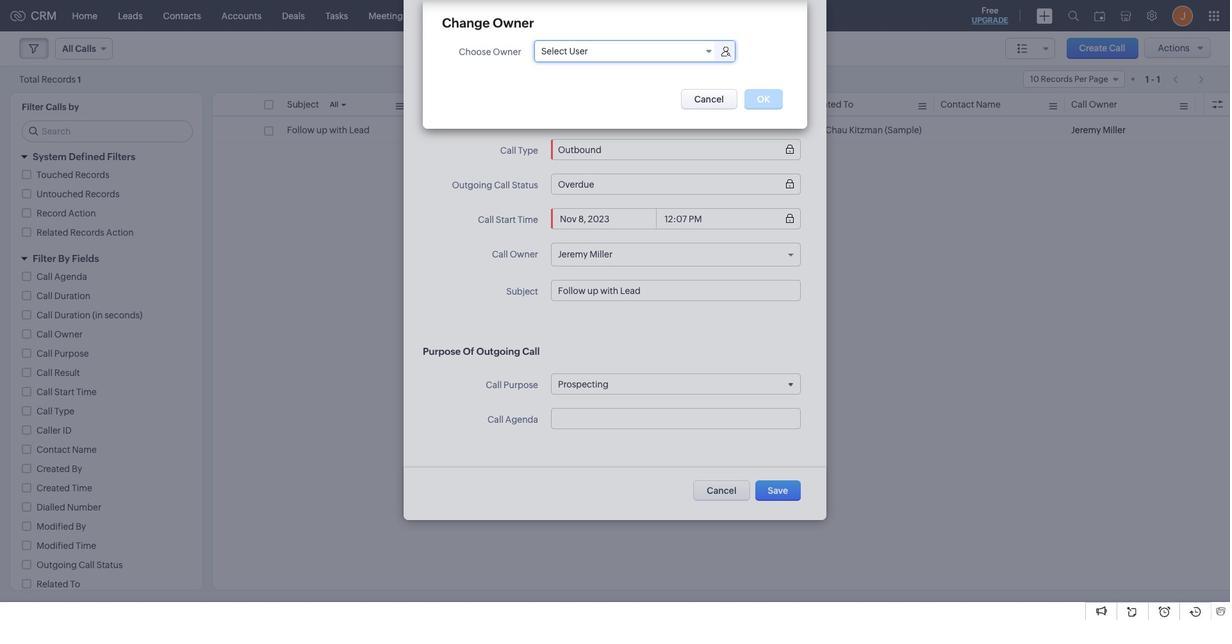 Task type: locate. For each thing, give the bounding box(es) containing it.
with
[[329, 125, 348, 135]]

1 vertical spatial call duration
[[37, 291, 91, 301]]

1 vertical spatial subject
[[507, 287, 538, 297]]

1 vertical spatial contact
[[37, 445, 70, 455]]

related down the modified time
[[37, 579, 68, 590]]

to up the chau
[[844, 99, 854, 110]]

0 horizontal spatial call owner
[[37, 329, 83, 340]]

Select User field
[[535, 41, 717, 62]]

system
[[33, 151, 67, 162]]

related records action
[[37, 228, 134, 238]]

follow up with lead
[[287, 125, 370, 135]]

1 horizontal spatial contact name
[[941, 99, 1001, 110]]

by for modified
[[76, 522, 86, 532]]

0 horizontal spatial status
[[96, 560, 123, 571]]

purpose left of on the left
[[423, 346, 461, 357]]

2 vertical spatial call owner
[[37, 329, 83, 340]]

1 vertical spatial miller
[[590, 249, 613, 260]]

related to up the chau
[[810, 99, 854, 110]]

1 vertical spatial filter
[[33, 253, 56, 264]]

chau
[[826, 125, 848, 135]]

1 modified from the top
[[37, 522, 74, 532]]

records for untouched
[[85, 189, 120, 199]]

1 horizontal spatial miller
[[1103, 125, 1126, 135]]

untouched records
[[37, 189, 120, 199]]

None text field
[[635, 72, 769, 90], [635, 106, 772, 124], [635, 72, 769, 90], [635, 106, 772, 124]]

call purpose
[[37, 349, 89, 359], [486, 380, 538, 390]]

system defined filters button
[[10, 146, 203, 168]]

documents link
[[580, 0, 649, 31]]

Search text field
[[22, 121, 192, 142]]

calls up call information
[[428, 11, 448, 21]]

1 vertical spatial action
[[106, 228, 134, 238]]

result
[[54, 368, 80, 378]]

0 vertical spatial jeremy
[[1072, 125, 1102, 135]]

1 vertical spatial call agenda
[[488, 415, 538, 425]]

0 horizontal spatial name
[[72, 445, 97, 455]]

outgoing down the modified time
[[37, 560, 77, 571]]

records up 'fields'
[[70, 228, 104, 238]]

0 vertical spatial duration
[[697, 99, 733, 110]]

1 horizontal spatial subject
[[507, 287, 538, 297]]

filter inside filter by fields dropdown button
[[33, 253, 56, 264]]

0 horizontal spatial call type
[[37, 406, 74, 417]]

0 vertical spatial by
[[58, 253, 70, 264]]

filter down the total
[[22, 102, 44, 112]]

outgoing down outbound
[[452, 180, 492, 190]]

calls inside "link"
[[428, 11, 448, 21]]

0 vertical spatial subject
[[287, 99, 319, 110]]

(sample)
[[885, 125, 922, 135]]

0 horizontal spatial contact
[[37, 445, 70, 455]]

0 vertical spatial agenda
[[54, 272, 87, 282]]

by left 'fields'
[[58, 253, 70, 264]]

2 vertical spatial by
[[76, 522, 86, 532]]

0 vertical spatial created
[[37, 464, 70, 474]]

0 vertical spatial contact name
[[941, 99, 1001, 110]]

related down record
[[37, 228, 68, 238]]

0 vertical spatial miller
[[1103, 125, 1126, 135]]

0 vertical spatial call start time
[[478, 215, 538, 225]]

purpose down purpose of outgoing call at the bottom left of page
[[504, 380, 538, 390]]

navigation
[[1167, 70, 1212, 88]]

1 vertical spatial outgoing call status
[[37, 560, 123, 571]]

1 horizontal spatial purpose
[[423, 346, 461, 357]]

call duration
[[679, 99, 733, 110], [37, 291, 91, 301]]

1 vertical spatial calls
[[46, 102, 66, 112]]

jeremy miller
[[1072, 125, 1126, 135], [558, 249, 613, 260]]

1 vertical spatial jeremy miller
[[558, 249, 613, 260]]

name
[[977, 99, 1001, 110], [72, 445, 97, 455]]

agenda for calls
[[54, 272, 87, 282]]

to
[[844, 99, 854, 110], [70, 579, 80, 590]]

by for filter
[[58, 253, 70, 264]]

0 vertical spatial jeremy miller
[[1072, 125, 1126, 135]]

profile image
[[1173, 5, 1194, 26]]

2 modified from the top
[[37, 541, 74, 551]]

type
[[436, 99, 456, 110], [518, 146, 538, 156], [54, 406, 74, 417]]

0 horizontal spatial 1
[[78, 75, 81, 84]]

1 vertical spatial related to
[[37, 579, 80, 590]]

total
[[19, 74, 40, 84]]

0 vertical spatial call owner
[[1072, 99, 1118, 110]]

contact name
[[941, 99, 1001, 110], [37, 445, 97, 455]]

0 vertical spatial call purpose
[[37, 349, 89, 359]]

2 horizontal spatial type
[[518, 146, 538, 156]]

tasks
[[326, 11, 348, 21]]

1 vertical spatial call start time
[[37, 387, 97, 397]]

jeremy
[[1072, 125, 1102, 135], [558, 249, 588, 260]]

outgoing call status
[[452, 180, 538, 190], [37, 560, 123, 571]]

1 created from the top
[[37, 464, 70, 474]]

1 up by
[[78, 75, 81, 84]]

2 created from the top
[[37, 483, 70, 494]]

miller
[[1103, 125, 1126, 135], [590, 249, 613, 260]]

1 vertical spatial call type
[[501, 146, 538, 156]]

1 for total records 1
[[78, 75, 81, 84]]

0 horizontal spatial miller
[[590, 249, 613, 260]]

by inside dropdown button
[[58, 253, 70, 264]]

related
[[810, 99, 842, 110], [37, 228, 68, 238], [37, 579, 68, 590]]

1 horizontal spatial calls
[[428, 11, 448, 21]]

purpose
[[423, 346, 461, 357], [54, 349, 89, 359], [504, 380, 538, 390]]

agenda
[[54, 272, 87, 282], [506, 415, 538, 425]]

2 vertical spatial related
[[37, 579, 68, 590]]

2 horizontal spatial call type
[[501, 146, 538, 156]]

follow
[[287, 125, 315, 135]]

records up filter calls by
[[41, 74, 76, 84]]

call owner
[[1072, 99, 1118, 110], [492, 249, 538, 260], [37, 329, 83, 340]]

created
[[37, 464, 70, 474], [37, 483, 70, 494]]

total records 1
[[19, 74, 81, 84]]

1 vertical spatial call purpose
[[486, 380, 538, 390]]

related to down the modified time
[[37, 579, 80, 590]]

filter calls by
[[22, 102, 79, 112]]

0 vertical spatial contact
[[941, 99, 975, 110]]

call agenda
[[37, 272, 87, 282], [488, 415, 538, 425]]

accounts
[[222, 11, 262, 21]]

call
[[450, 13, 473, 28], [1110, 43, 1126, 53], [423, 44, 441, 54], [418, 99, 434, 110], [679, 99, 695, 110], [1072, 99, 1088, 110], [501, 146, 516, 156], [494, 180, 510, 190], [478, 215, 494, 225], [492, 249, 508, 260], [37, 272, 53, 282], [37, 291, 53, 301], [37, 310, 53, 321], [37, 329, 53, 340], [523, 346, 540, 357], [37, 349, 53, 359], [37, 368, 53, 378], [486, 380, 502, 390], [37, 387, 53, 397], [37, 406, 53, 417], [488, 415, 504, 425], [79, 560, 95, 571]]

time
[[518, 215, 538, 225], [76, 387, 97, 397], [72, 483, 92, 494], [76, 541, 96, 551]]

action up "related records action"
[[68, 208, 96, 219]]

call purpose up result
[[37, 349, 89, 359]]

1 horizontal spatial related to
[[810, 99, 854, 110]]

0 vertical spatial status
[[512, 180, 538, 190]]

create menu element
[[1029, 0, 1061, 31]]

records
[[41, 74, 76, 84], [75, 170, 110, 180], [85, 189, 120, 199], [70, 228, 104, 238]]

1 vertical spatial type
[[518, 146, 538, 156]]

1 left -
[[1146, 74, 1150, 84]]

by up created time
[[72, 464, 82, 474]]

1 horizontal spatial start
[[496, 215, 516, 225]]

1 horizontal spatial call agenda
[[488, 415, 538, 425]]

information
[[443, 44, 497, 54]]

1 vertical spatial contact name
[[37, 445, 97, 455]]

2 horizontal spatial 1
[[1157, 74, 1161, 84]]

records down defined
[[75, 170, 110, 180]]

1 horizontal spatial jeremy miller
[[1072, 125, 1126, 135]]

0 horizontal spatial jeremy
[[558, 249, 588, 260]]

0 vertical spatial modified
[[37, 522, 74, 532]]

create
[[1080, 43, 1108, 53]]

0 vertical spatial filter
[[22, 102, 44, 112]]

outgoing
[[452, 180, 492, 190], [477, 346, 520, 357], [37, 560, 77, 571]]

2 vertical spatial call type
[[37, 406, 74, 417]]

related to
[[810, 99, 854, 110], [37, 579, 80, 590]]

call type
[[418, 99, 456, 110], [501, 146, 538, 156], [37, 406, 74, 417]]

related up the chau
[[810, 99, 842, 110]]

0 horizontal spatial start
[[54, 387, 74, 397]]

call agenda for information
[[488, 415, 538, 425]]

leads link
[[108, 0, 153, 31]]

modified
[[37, 522, 74, 532], [37, 541, 74, 551]]

1 horizontal spatial name
[[977, 99, 1001, 110]]

records for touched
[[75, 170, 110, 180]]

record
[[37, 208, 67, 219]]

action
[[68, 208, 96, 219], [106, 228, 134, 238]]

0 vertical spatial call duration
[[679, 99, 733, 110]]

1 horizontal spatial call owner
[[492, 249, 538, 260]]

filter by fields button
[[10, 247, 203, 270]]

by down number
[[76, 522, 86, 532]]

2 vertical spatial type
[[54, 406, 74, 417]]

0 horizontal spatial subject
[[287, 99, 319, 110]]

outgoing right of on the left
[[477, 346, 520, 357]]

modified down dialled
[[37, 522, 74, 532]]

search image
[[1069, 10, 1079, 21]]

modified for modified time
[[37, 541, 74, 551]]

choose owner
[[459, 47, 522, 57]]

to down the modified time
[[70, 579, 80, 590]]

1 vertical spatial to
[[70, 579, 80, 590]]

call information
[[423, 44, 497, 54]]

nov 8, 2023 12:07 pm
[[549, 125, 638, 135]]

0 vertical spatial calls
[[428, 11, 448, 21]]

call purpose down purpose of outgoing call at the bottom left of page
[[486, 380, 538, 390]]

id
[[63, 426, 72, 436]]

1 for 1 - 1
[[1157, 74, 1161, 84]]

0 horizontal spatial to
[[70, 579, 80, 590]]

1 vertical spatial call owner
[[492, 249, 538, 260]]

fields
[[72, 253, 99, 264]]

1 inside total records 1
[[78, 75, 81, 84]]

follow up with lead link
[[287, 124, 370, 137]]

0 vertical spatial type
[[436, 99, 456, 110]]

1 vertical spatial agenda
[[506, 415, 538, 425]]

1 vertical spatial by
[[72, 464, 82, 474]]

calendar image
[[1095, 11, 1106, 21]]

created up dialled
[[37, 483, 70, 494]]

1 right -
[[1157, 74, 1161, 84]]

filter left 'fields'
[[33, 253, 56, 264]]

1 horizontal spatial call type
[[418, 99, 456, 110]]

None button
[[681, 89, 738, 110], [694, 481, 750, 501], [756, 481, 801, 501], [681, 89, 738, 110], [694, 481, 750, 501], [756, 481, 801, 501]]

logo image
[[10, 11, 26, 21]]

0 vertical spatial related to
[[810, 99, 854, 110]]

0 horizontal spatial action
[[68, 208, 96, 219]]

0 vertical spatial call agenda
[[37, 272, 87, 282]]

records down touched records
[[85, 189, 120, 199]]

modified down modified by
[[37, 541, 74, 551]]

purpose up result
[[54, 349, 89, 359]]

0 horizontal spatial outgoing call status
[[37, 560, 123, 571]]

owner
[[493, 15, 534, 30], [493, 47, 522, 57], [1090, 99, 1118, 110], [510, 249, 538, 260], [54, 329, 83, 340]]

call agenda for calls
[[37, 272, 87, 282]]

1 vertical spatial start
[[54, 387, 74, 397]]

1 vertical spatial created
[[37, 483, 70, 494]]

calls
[[428, 11, 448, 21], [46, 102, 66, 112]]

0 horizontal spatial type
[[54, 406, 74, 417]]

-
[[1152, 74, 1155, 84]]

1
[[1146, 74, 1150, 84], [1157, 74, 1161, 84], [78, 75, 81, 84]]

duration
[[697, 99, 733, 110], [54, 291, 91, 301], [54, 310, 91, 321]]

created up created time
[[37, 464, 70, 474]]

by for created
[[72, 464, 82, 474]]

calls left by
[[46, 102, 66, 112]]

untouched
[[37, 189, 83, 199]]

status
[[512, 180, 538, 190], [96, 560, 123, 571]]

None text field
[[558, 286, 794, 296]]

user
[[569, 46, 588, 56]]

action up filter by fields dropdown button
[[106, 228, 134, 238]]



Task type: vqa. For each thing, say whether or not it's contained in the screenshot.
FIELD
no



Task type: describe. For each thing, give the bounding box(es) containing it.
0 vertical spatial outgoing
[[452, 180, 492, 190]]

contacts link
[[153, 0, 211, 31]]

filter for filter by fields
[[33, 253, 56, 264]]

1 - 1
[[1146, 74, 1161, 84]]

(in
[[92, 310, 103, 321]]

8,
[[567, 125, 575, 135]]

meetings link
[[359, 0, 418, 31]]

2 vertical spatial duration
[[54, 310, 91, 321]]

0 horizontal spatial call duration
[[37, 291, 91, 301]]

edit
[[423, 13, 447, 28]]

2 horizontal spatial purpose
[[504, 380, 538, 390]]

0 horizontal spatial purpose
[[54, 349, 89, 359]]

modified for modified by
[[37, 522, 74, 532]]

create call button
[[1067, 38, 1139, 59]]

free
[[982, 6, 999, 15]]

1 vertical spatial name
[[72, 445, 97, 455]]

modified by
[[37, 522, 86, 532]]

records for total
[[41, 74, 76, 84]]

outbound
[[418, 125, 461, 135]]

call inside "button"
[[1110, 43, 1126, 53]]

all
[[330, 101, 339, 108]]

created by
[[37, 464, 82, 474]]

leads
[[118, 11, 143, 21]]

pm
[[624, 125, 638, 135]]

dialled number
[[37, 503, 101, 513]]

2 horizontal spatial call owner
[[1072, 99, 1118, 110]]

1 horizontal spatial 1
[[1146, 74, 1150, 84]]

reports link
[[459, 0, 512, 31]]

nov
[[549, 125, 565, 135]]

campaigns link
[[512, 0, 580, 31]]

filters
[[107, 151, 135, 162]]

records for related
[[70, 228, 104, 238]]

0 horizontal spatial jeremy miller
[[558, 249, 613, 260]]

contacts
[[163, 11, 201, 21]]

mmm d, yyyy text field
[[558, 214, 657, 224]]

touched records
[[37, 170, 110, 180]]

1 horizontal spatial call duration
[[679, 99, 733, 110]]

deals link
[[272, 0, 315, 31]]

2023
[[577, 125, 598, 135]]

0 vertical spatial action
[[68, 208, 96, 219]]

visits
[[659, 11, 681, 21]]

profile element
[[1165, 0, 1201, 31]]

1 horizontal spatial call start time
[[478, 215, 538, 225]]

0 vertical spatial name
[[977, 99, 1001, 110]]

seconds)
[[105, 310, 143, 321]]

purpose of outgoing call
[[423, 346, 540, 357]]

0 horizontal spatial contact name
[[37, 445, 97, 455]]

documents
[[590, 11, 639, 21]]

call duration (in seconds)
[[37, 310, 143, 321]]

up
[[317, 125, 328, 135]]

agenda for information
[[506, 415, 538, 425]]

calls link
[[418, 0, 459, 31]]

accounts link
[[211, 0, 272, 31]]

edit call
[[423, 13, 473, 28]]

search element
[[1061, 0, 1087, 31]]

dialled
[[37, 503, 65, 513]]

chau kitzman (sample)
[[826, 125, 922, 135]]

1 vertical spatial related
[[37, 228, 68, 238]]

meetings
[[369, 11, 408, 21]]

1 horizontal spatial type
[[436, 99, 456, 110]]

by
[[68, 102, 79, 112]]

created for created by
[[37, 464, 70, 474]]

modified time
[[37, 541, 96, 551]]

create menu image
[[1037, 8, 1053, 23]]

12:07
[[600, 125, 623, 135]]

system defined filters
[[33, 151, 135, 162]]

1 vertical spatial duration
[[54, 291, 91, 301]]

2 vertical spatial outgoing
[[37, 560, 77, 571]]

1 horizontal spatial call purpose
[[486, 380, 538, 390]]

1 horizontal spatial action
[[106, 228, 134, 238]]

number
[[67, 503, 101, 513]]

0 vertical spatial call type
[[418, 99, 456, 110]]

deals
[[282, 11, 305, 21]]

created time
[[37, 483, 92, 494]]

record action
[[37, 208, 96, 219]]

0 horizontal spatial related to
[[37, 579, 80, 590]]

of
[[463, 346, 475, 357]]

1 horizontal spatial status
[[512, 180, 538, 190]]

change
[[442, 15, 490, 30]]

0 horizontal spatial calls
[[46, 102, 66, 112]]

1 vertical spatial status
[[96, 560, 123, 571]]

kitzman
[[850, 125, 883, 135]]

1 vertical spatial jeremy
[[558, 249, 588, 260]]

0 vertical spatial related
[[810, 99, 842, 110]]

1 horizontal spatial outgoing call status
[[452, 180, 538, 190]]

1 vertical spatial outgoing
[[477, 346, 520, 357]]

caller id
[[37, 426, 72, 436]]

tasks link
[[315, 0, 359, 31]]

1 horizontal spatial contact
[[941, 99, 975, 110]]

campaigns
[[522, 11, 570, 21]]

home link
[[62, 0, 108, 31]]

free upgrade
[[972, 6, 1009, 25]]

filter for filter calls by
[[22, 102, 44, 112]]

chau kitzman (sample) link
[[810, 124, 922, 137]]

filter by fields
[[33, 253, 99, 264]]

reports
[[469, 11, 501, 21]]

0 horizontal spatial call start time
[[37, 387, 97, 397]]

home
[[72, 11, 98, 21]]

upgrade
[[972, 16, 1009, 25]]

select
[[541, 46, 568, 56]]

0 vertical spatial start
[[496, 215, 516, 225]]

hh:mm a text field
[[663, 214, 712, 224]]

actions
[[1159, 43, 1190, 53]]

visits link
[[649, 0, 691, 31]]

call result
[[37, 368, 80, 378]]

select user
[[541, 46, 588, 56]]

1 horizontal spatial jeremy
[[1072, 125, 1102, 135]]

lead
[[349, 125, 370, 135]]

crm link
[[10, 9, 57, 22]]

created for created time
[[37, 483, 70, 494]]

touched
[[37, 170, 73, 180]]

create call
[[1080, 43, 1126, 53]]

0 vertical spatial to
[[844, 99, 854, 110]]

caller
[[37, 426, 61, 436]]

crm
[[31, 9, 57, 22]]

change owner
[[442, 15, 534, 30]]

defined
[[69, 151, 105, 162]]

choose
[[459, 47, 491, 57]]



